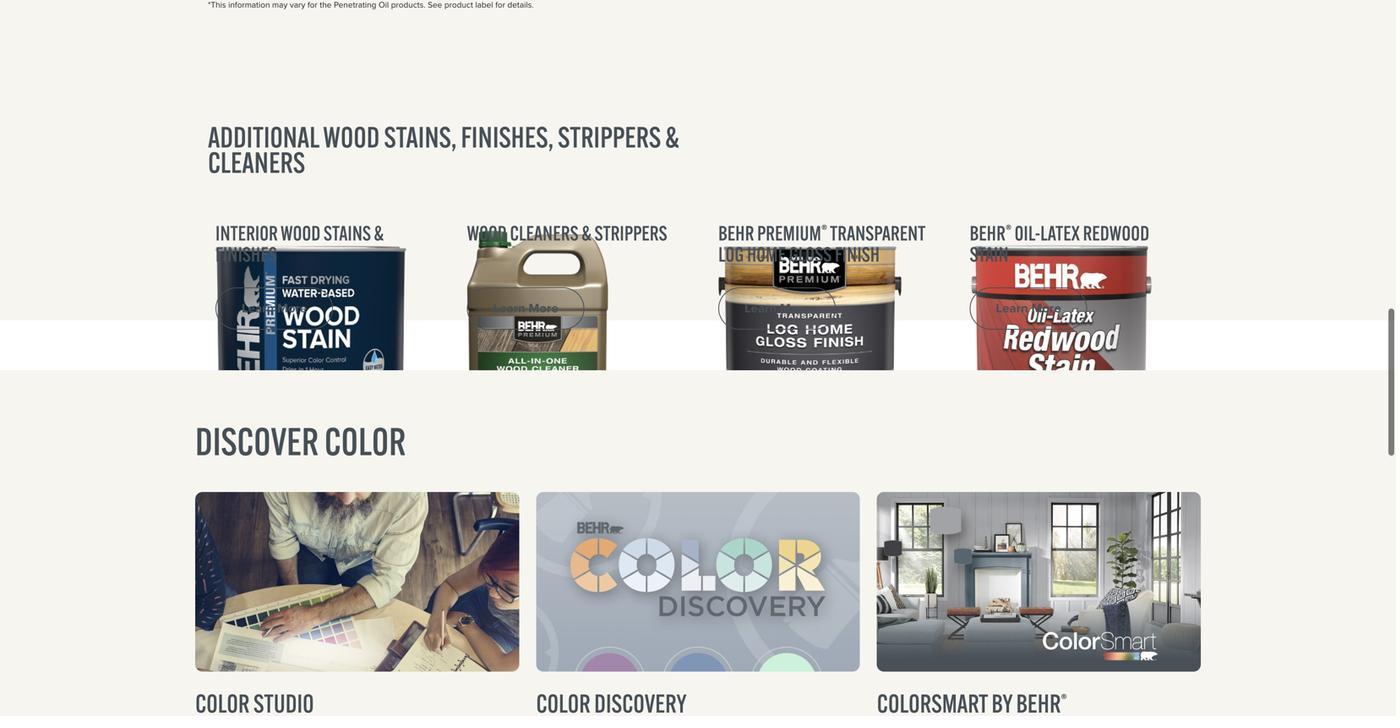 Task type: vqa. For each thing, say whether or not it's contained in the screenshot.
second BEHR from right
yes



Task type: locate. For each thing, give the bounding box(es) containing it.
more for behr premium
[[780, 299, 810, 318]]

discover color
[[195, 418, 406, 465]]

2 learn from the left
[[493, 299, 526, 318]]

learn more link for interior wood stains & finishes
[[216, 287, 333, 330]]

wood for additional
[[323, 119, 380, 155]]

learn more link down stain
[[970, 287, 1088, 330]]

1 horizontal spatial ®
[[1006, 221, 1012, 240]]

learn for behr premium
[[745, 299, 777, 318]]

learn more for behr
[[996, 299, 1062, 318]]

0 horizontal spatial cleaners
[[208, 145, 305, 180]]

wood for interior
[[281, 220, 321, 246]]

interior wood stains & finishes link
[[216, 220, 427, 267]]

3 learn more link from the left
[[719, 287, 836, 330]]

interior wood stains & finishes
[[216, 220, 384, 267]]

2 horizontal spatial wood
[[467, 220, 507, 246]]

wood cleaners & strippers link
[[467, 220, 678, 267]]

more down "gloss" on the top of the page
[[780, 299, 810, 318]]

1 learn from the left
[[242, 299, 274, 318]]

home
[[747, 241, 786, 267]]

0 horizontal spatial behr
[[719, 220, 755, 246]]

2 learn more from the left
[[493, 299, 559, 318]]

4 learn more from the left
[[996, 299, 1062, 318]]

0 horizontal spatial wood
[[281, 220, 321, 246]]

behr left premium at the top
[[719, 220, 755, 246]]

1 learn more from the left
[[242, 299, 307, 318]]

® inside 'behr ®'
[[1006, 221, 1012, 240]]

learn more link
[[216, 287, 333, 330], [467, 287, 585, 330], [719, 287, 836, 330], [970, 287, 1088, 330]]

learn
[[242, 299, 274, 318], [493, 299, 526, 318], [745, 299, 777, 318], [996, 299, 1029, 318]]

more down interior wood stains & finishes
[[277, 299, 307, 318]]

2 horizontal spatial &
[[666, 119, 680, 155]]

1 behr from the left
[[719, 220, 755, 246]]

discover
[[195, 418, 319, 465]]

learn more link for behr
[[970, 287, 1088, 330]]

behr premium<sup>®</sup> transparent log home gloss finish image
[[719, 222, 922, 489]]

2 learn more link from the left
[[467, 287, 585, 330]]

4 learn from the left
[[996, 299, 1029, 318]]

behr
[[719, 220, 755, 246], [970, 220, 1006, 246]]

2 behr from the left
[[970, 220, 1006, 246]]

0 vertical spatial cleaners
[[208, 145, 305, 180]]

4 learn more link from the left
[[970, 287, 1088, 330]]

& inside interior wood stains & finishes
[[374, 220, 384, 246]]

wood inside "additional wood stains, finishes, strippers & cleaners"
[[323, 119, 380, 155]]

4 more from the left
[[1032, 299, 1062, 318]]

1 horizontal spatial wood
[[323, 119, 380, 155]]

1 horizontal spatial cleaners
[[510, 220, 579, 246]]

learn more down wood cleaners & strippers link
[[493, 299, 559, 318]]

learn for wood cleaners & strippers
[[493, 299, 526, 318]]

wood
[[323, 119, 380, 155], [281, 220, 321, 246], [467, 220, 507, 246]]

cleaners inside wood cleaners & strippers link
[[510, 220, 579, 246]]

3 learn more from the left
[[745, 299, 810, 318]]

wood inside interior wood stains & finishes
[[281, 220, 321, 246]]

learn more down finishes
[[242, 299, 307, 318]]

1 horizontal spatial behr
[[970, 220, 1006, 246]]

transparent log home gloss finish
[[719, 220, 926, 267]]

stains,
[[384, 119, 457, 155]]

&
[[666, 119, 680, 155], [374, 220, 384, 246], [582, 220, 592, 246]]

2 more from the left
[[529, 299, 559, 318]]

learn more down stain
[[996, 299, 1062, 318]]

more for behr
[[1032, 299, 1062, 318]]

1 learn more link from the left
[[216, 287, 333, 330]]

1 more from the left
[[277, 299, 307, 318]]

learn more link down home
[[719, 287, 836, 330]]

0 horizontal spatial &
[[374, 220, 384, 246]]

more down oil-latex redwood stain at the right top
[[1032, 299, 1062, 318]]

cleaners
[[208, 145, 305, 180], [510, 220, 579, 246]]

3 more from the left
[[780, 299, 810, 318]]

learn more
[[242, 299, 307, 318], [493, 299, 559, 318], [745, 299, 810, 318], [996, 299, 1062, 318]]

0 vertical spatial strippers
[[558, 119, 661, 155]]

1 vertical spatial strippers
[[595, 220, 668, 246]]

1 vertical spatial cleaners
[[510, 220, 579, 246]]

0 horizontal spatial ®
[[822, 221, 828, 240]]

strippers inside wood cleaners & strippers link
[[595, 220, 668, 246]]

®
[[822, 221, 828, 240], [1006, 221, 1012, 240], [1062, 690, 1068, 709]]

behr left oil-
[[970, 220, 1006, 246]]

strippers
[[558, 119, 661, 155], [595, 220, 668, 246]]

more
[[277, 299, 307, 318], [529, 299, 559, 318], [780, 299, 810, 318], [1032, 299, 1062, 318]]

premium
[[758, 220, 822, 246]]

& inside "additional wood stains, finishes, strippers & cleaners"
[[666, 119, 680, 155]]

color
[[324, 418, 406, 465]]

learn more link down wood cleaners & strippers link
[[467, 287, 585, 330]]

more down wood cleaners & strippers link
[[529, 299, 559, 318]]

latex
[[1041, 220, 1081, 246]]

3 learn from the left
[[745, 299, 777, 318]]

learn more down home
[[745, 299, 810, 318]]

learn more link down finishes
[[216, 287, 333, 330]]



Task type: describe. For each thing, give the bounding box(es) containing it.
learn more for wood cleaners & strippers
[[493, 299, 559, 318]]

finishes
[[216, 241, 277, 267]]

additional wood stains, finishes, strippers & cleaners
[[208, 119, 680, 180]]

learn more link for wood cleaners & strippers
[[467, 287, 585, 330]]

® inside behr premium ®
[[822, 221, 828, 240]]

learn more for behr premium
[[745, 299, 810, 318]]

finishes,
[[461, 119, 554, 155]]

gloss
[[789, 241, 832, 267]]

behr<sup>®</sup> oil-latex redwood stain image
[[970, 222, 1174, 489]]

behr premium ®
[[719, 220, 828, 246]]

learn more for interior wood stains & finishes
[[242, 299, 307, 318]]

more for interior wood stains & finishes
[[277, 299, 307, 318]]

learn for interior wood stains & finishes
[[242, 299, 274, 318]]

wood cleaners & strippers image
[[467, 222, 629, 489]]

cleaners inside "additional wood stains, finishes, strippers & cleaners"
[[208, 145, 305, 180]]

oil-latex redwood stain
[[970, 220, 1150, 267]]

log
[[719, 241, 744, 267]]

interior wood stains & finishes image
[[216, 222, 426, 489]]

behr for transparent log home gloss finish
[[719, 220, 755, 246]]

2 horizontal spatial ®
[[1062, 690, 1068, 709]]

oil-
[[1015, 220, 1041, 246]]

learn for behr
[[996, 299, 1029, 318]]

stain
[[970, 241, 1009, 267]]

behr ®
[[970, 220, 1012, 246]]

learn more link for behr premium
[[719, 287, 836, 330]]

redwood
[[1084, 220, 1150, 246]]

strippers inside "additional wood stains, finishes, strippers & cleaners"
[[558, 119, 661, 155]]

additional
[[208, 119, 319, 155]]

interior
[[216, 220, 278, 246]]

finish
[[835, 241, 880, 267]]

wood cleaners & strippers
[[467, 220, 668, 246]]

transparent
[[830, 220, 926, 246]]

1 horizontal spatial &
[[582, 220, 592, 246]]

behr for oil-latex redwood stain
[[970, 220, 1006, 246]]

stains
[[324, 220, 371, 246]]

more for wood cleaners & strippers
[[529, 299, 559, 318]]



